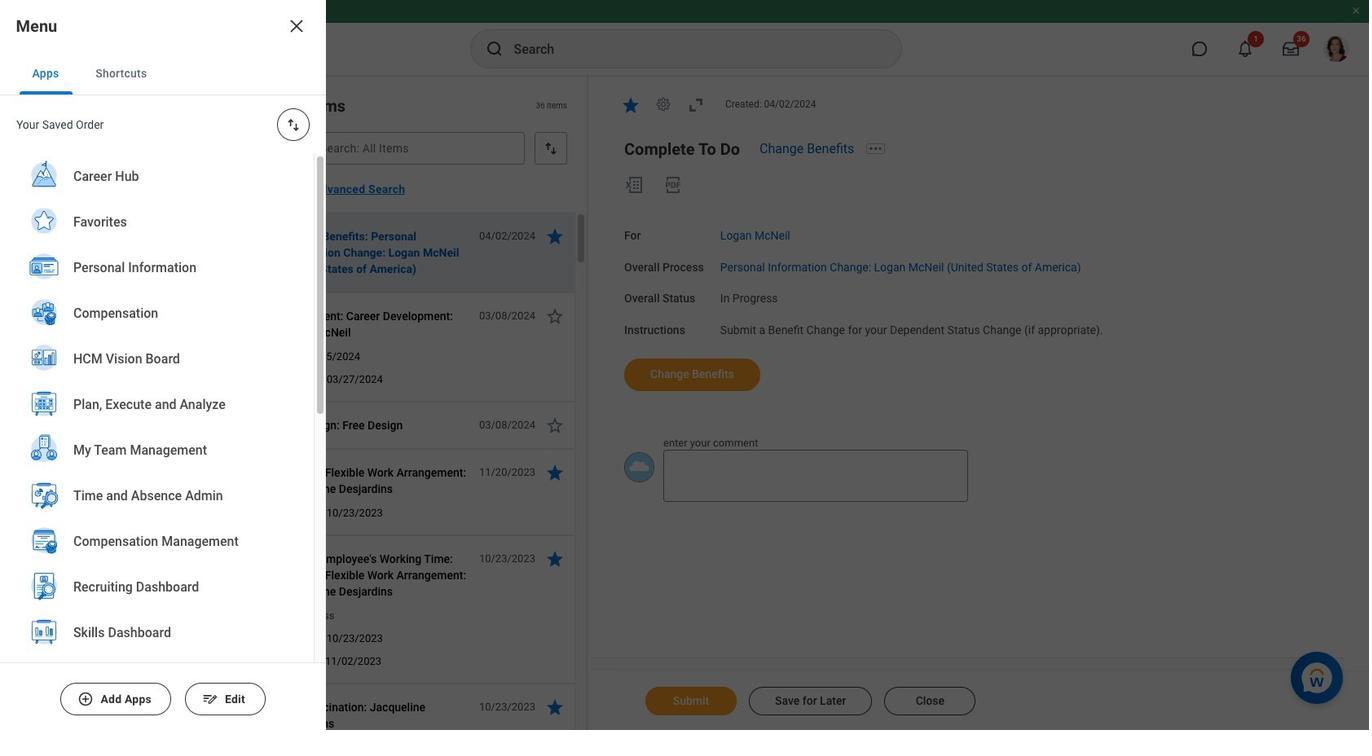 Task type: locate. For each thing, give the bounding box(es) containing it.
2 list from the top
[[0, 154, 314, 730]]

None text field
[[664, 450, 968, 502]]

view printable version (pdf) image
[[664, 175, 683, 195]]

0 horizontal spatial search image
[[292, 140, 308, 157]]

2 vertical spatial star image
[[545, 549, 565, 569]]

global navigation dialog
[[0, 0, 326, 730]]

0 vertical spatial star image
[[545, 416, 565, 435]]

clipboard image
[[16, 157, 36, 176]]

user plus image
[[16, 460, 36, 479]]

1 vertical spatial star image
[[545, 463, 565, 483]]

tab list
[[0, 52, 326, 95]]

1 star image from the top
[[545, 416, 565, 435]]

0 vertical spatial search image
[[485, 39, 504, 59]]

banner
[[0, 0, 1369, 75]]

text edit image
[[202, 691, 218, 708]]

3 star image from the top
[[545, 549, 565, 569]]

list
[[0, 147, 261, 489], [0, 154, 314, 730]]

close environment banner image
[[1352, 6, 1361, 15]]

list inside global navigation dialog
[[0, 154, 314, 730]]

1 horizontal spatial search image
[[485, 39, 504, 59]]

star image
[[545, 416, 565, 435], [545, 463, 565, 483], [545, 549, 565, 569]]

search image
[[485, 39, 504, 59], [292, 140, 308, 157]]

rename image
[[16, 421, 36, 440]]

sort image
[[285, 117, 302, 133]]

item list element
[[261, 75, 589, 730]]

2 star image from the top
[[545, 463, 565, 483]]

star image
[[621, 95, 641, 115], [545, 227, 565, 246], [545, 306, 565, 326], [545, 698, 565, 717]]

plus circle image
[[78, 691, 94, 708]]

1 vertical spatial search image
[[292, 140, 308, 157]]

profile logan mcneil element
[[1314, 31, 1360, 67]]

export to excel image
[[624, 175, 644, 195]]



Task type: vqa. For each thing, say whether or not it's contained in the screenshot.
Update;
no



Task type: describe. For each thing, give the bounding box(es) containing it.
fullscreen image
[[686, 95, 706, 115]]

1 list from the top
[[0, 147, 261, 489]]

inbox large image
[[1283, 41, 1299, 57]]

x image
[[287, 16, 306, 36]]

notifications large image
[[1237, 41, 1254, 57]]

clipboard image
[[16, 355, 36, 374]]

action bar region
[[613, 671, 1369, 730]]



